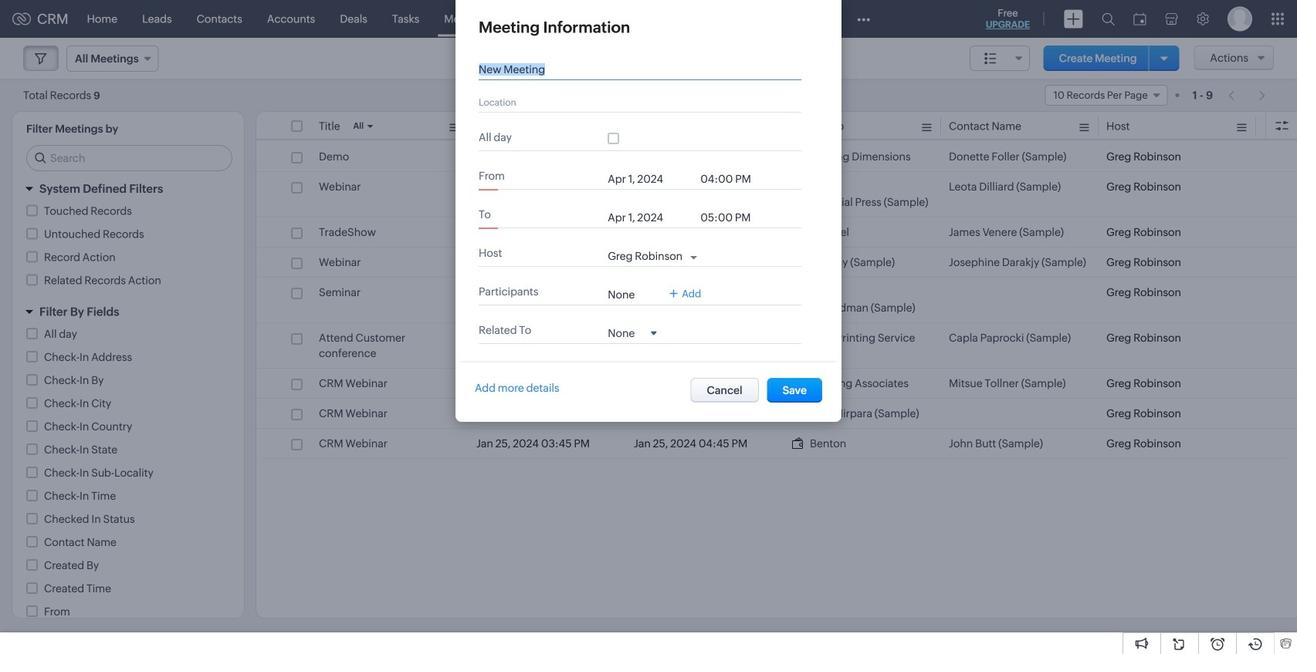 Task type: describe. For each thing, give the bounding box(es) containing it.
Title text field
[[479, 63, 787, 76]]

profile image
[[1228, 7, 1252, 31]]

Search text field
[[27, 146, 232, 171]]

Location text field
[[479, 96, 787, 108]]



Task type: locate. For each thing, give the bounding box(es) containing it.
1 mmm d, yyyy text field from the top
[[608, 173, 693, 185]]

profile element
[[1218, 0, 1262, 37]]

None field
[[608, 326, 656, 340]]

row group
[[256, 142, 1297, 459]]

logo image
[[12, 13, 31, 25]]

None button
[[691, 378, 759, 403], [767, 378, 822, 403], [691, 378, 759, 403], [767, 378, 822, 403]]

hh:mm a text field
[[700, 173, 762, 185]]

2 mmm d, yyyy text field from the top
[[608, 212, 693, 224]]

mmm d, yyyy text field
[[608, 173, 693, 185], [608, 212, 693, 224]]

1 vertical spatial mmm d, yyyy text field
[[608, 212, 693, 224]]

0 vertical spatial mmm d, yyyy text field
[[608, 173, 693, 185]]

mmm d, yyyy text field for hh:mm a text box
[[608, 173, 693, 185]]

hh:mm a text field
[[700, 212, 762, 224]]

navigation
[[1221, 84, 1274, 107]]

mmm d, yyyy text field for hh:mm a text field
[[608, 212, 693, 224]]



Task type: vqa. For each thing, say whether or not it's contained in the screenshot.
button
yes



